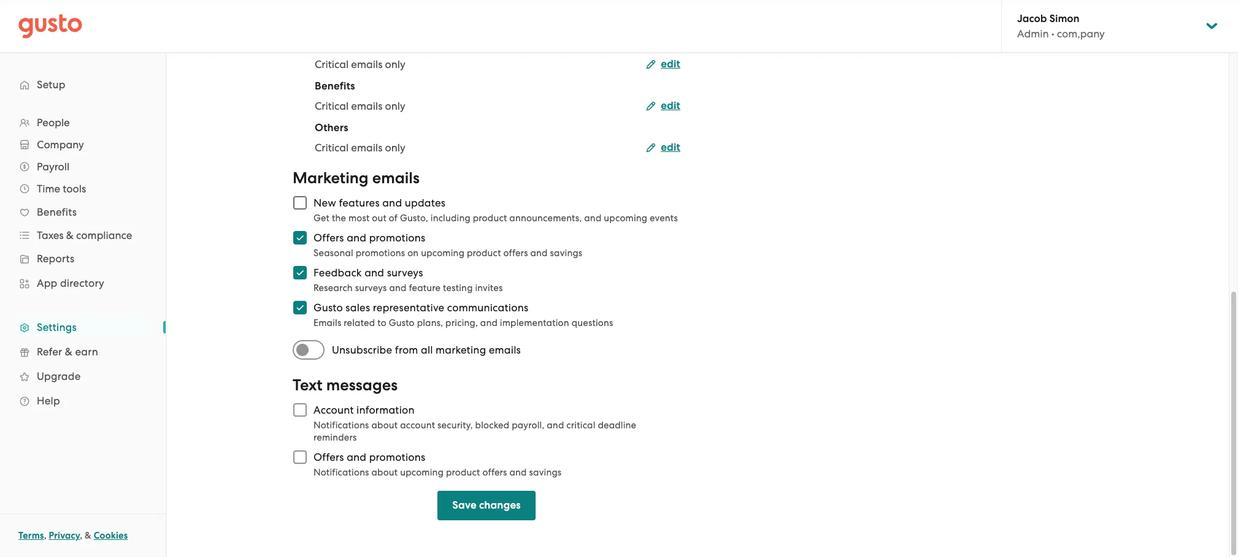 Task type: describe. For each thing, give the bounding box(es) containing it.
feedback and surveys
[[314, 267, 423, 279]]

only for others
[[385, 142, 406, 154]]

blocked
[[475, 420, 509, 431]]

features
[[339, 197, 380, 209]]

jacob simon admin • com,pany
[[1017, 12, 1105, 40]]

notifications for offers
[[314, 468, 369, 479]]

critical
[[567, 420, 596, 431]]

offers and promotions checkbox for marketing emails
[[287, 225, 314, 252]]

sales
[[346, 302, 370, 314]]

unsubscribe
[[332, 344, 392, 357]]

edit button for benefits
[[646, 99, 681, 114]]

including
[[431, 213, 471, 224]]

unsubscribe from all marketing emails
[[332, 344, 521, 357]]

upgrade
[[37, 371, 81, 383]]

and up changes
[[510, 468, 527, 479]]

compliance
[[76, 230, 132, 242]]

and up representative
[[389, 283, 407, 294]]

Feedback and surveys checkbox
[[287, 260, 314, 287]]

help
[[37, 395, 60, 407]]

settings link
[[12, 317, 153, 339]]

help link
[[12, 390, 153, 412]]

to
[[378, 318, 386, 329]]

New features and updates checkbox
[[287, 190, 314, 217]]

company
[[37, 139, 84, 151]]

terms link
[[18, 531, 44, 542]]

& for earn
[[65, 346, 72, 358]]

notifications about upcoming product offers and savings
[[314, 468, 562, 479]]

cookies
[[94, 531, 128, 542]]

taxes
[[37, 230, 64, 242]]

research surveys and feature testing invites
[[314, 283, 503, 294]]

text messages
[[293, 376, 398, 395]]

gusto,
[[400, 213, 428, 224]]

setup link
[[12, 74, 153, 96]]

new
[[314, 197, 336, 209]]

privacy
[[49, 531, 80, 542]]

jacob
[[1017, 12, 1047, 25]]

on
[[408, 248, 419, 259]]

events
[[650, 213, 678, 224]]

about for and
[[372, 468, 398, 479]]

Gusto sales representative communications checkbox
[[287, 295, 314, 322]]

communications
[[447, 302, 529, 314]]

invites
[[475, 283, 503, 294]]

emails related to gusto plans, pricing, and implementation questions
[[314, 318, 613, 329]]

app
[[37, 277, 57, 290]]

0 vertical spatial savings
[[550, 248, 583, 259]]

taxes & compliance button
[[12, 225, 153, 247]]

0 vertical spatial product
[[473, 213, 507, 224]]

company button
[[12, 134, 153, 156]]

and right feedback
[[365, 267, 384, 279]]

edit for benefits
[[661, 99, 681, 112]]

most
[[349, 213, 370, 224]]

terms
[[18, 531, 44, 542]]

save changes
[[452, 500, 521, 512]]

new features and updates
[[314, 197, 446, 209]]

0 vertical spatial upcoming
[[604, 213, 648, 224]]

taxes & compliance
[[37, 230, 132, 242]]

and down communications on the left bottom of page
[[480, 318, 498, 329]]

the
[[332, 213, 346, 224]]

account information
[[314, 404, 415, 417]]

admin
[[1017, 28, 1049, 40]]

time tools button
[[12, 178, 153, 200]]

app directory link
[[12, 272, 153, 295]]

questions
[[572, 318, 613, 329]]

about for information
[[372, 420, 398, 431]]

offers for marketing
[[314, 232, 344, 244]]

notifications about account security, blocked payroll, and critical deadline reminders
[[314, 420, 636, 444]]

2 , from the left
[[80, 531, 82, 542]]

gusto sales representative communications
[[314, 302, 529, 314]]

payroll
[[37, 161, 69, 173]]

offers and promotions for emails
[[314, 232, 425, 244]]

gusto navigation element
[[0, 53, 166, 433]]

1 vertical spatial offers
[[483, 468, 507, 479]]

tools
[[63, 183, 86, 195]]

privacy link
[[49, 531, 80, 542]]

from
[[395, 344, 418, 357]]

emails
[[314, 318, 341, 329]]

terms , privacy , & cookies
[[18, 531, 128, 542]]

related
[[344, 318, 375, 329]]

0 vertical spatial surveys
[[387, 267, 423, 279]]

Unsubscribe from all marketing emails checkbox
[[293, 337, 332, 364]]

1 vertical spatial surveys
[[355, 283, 387, 294]]

directory
[[60, 277, 104, 290]]

payroll button
[[12, 156, 153, 178]]

feature
[[409, 283, 441, 294]]

1 vertical spatial savings
[[529, 468, 562, 479]]

reports link
[[12, 248, 153, 270]]

and down 'most'
[[347, 232, 367, 244]]

payroll,
[[512, 420, 545, 431]]



Task type: locate. For each thing, give the bounding box(es) containing it.
2 critical emails only from the top
[[315, 100, 406, 112]]

gusto down representative
[[389, 318, 415, 329]]

product up invites
[[467, 248, 501, 259]]

save changes button
[[438, 492, 536, 521]]

2 only from the top
[[385, 100, 406, 112]]

1 edit button from the top
[[646, 57, 681, 72]]

marketing
[[436, 344, 486, 357]]

2 critical from the top
[[315, 100, 349, 112]]

product
[[473, 213, 507, 224], [467, 248, 501, 259], [446, 468, 480, 479]]

1 only from the top
[[385, 58, 406, 71]]

offers and promotions for messages
[[314, 452, 425, 464]]

1 vertical spatial promotions
[[356, 248, 405, 259]]

2 vertical spatial critical emails only
[[315, 142, 406, 154]]

seasonal
[[314, 248, 353, 259]]

1 critical emails only from the top
[[315, 58, 406, 71]]

messages
[[326, 376, 398, 395]]

& left the cookies
[[85, 531, 91, 542]]

cookies button
[[94, 529, 128, 544]]

deadline
[[598, 420, 636, 431]]

0 vertical spatial only
[[385, 58, 406, 71]]

critical for others
[[315, 142, 349, 154]]

seasonal promotions on upcoming product offers and savings
[[314, 248, 583, 259]]

offers and promotions checkbox for text messages
[[287, 444, 314, 471]]

, left privacy
[[44, 531, 47, 542]]

3 critical from the top
[[315, 142, 349, 154]]

3 edit from the top
[[661, 141, 681, 154]]

promotions up feedback and surveys
[[356, 248, 405, 259]]

marketing
[[293, 169, 369, 188]]

announcements,
[[510, 213, 582, 224]]

•
[[1052, 28, 1055, 40]]

com,pany
[[1057, 28, 1105, 40]]

1 vertical spatial product
[[467, 248, 501, 259]]

offers and promotions checkbox down the reminders
[[287, 444, 314, 471]]

implementation
[[500, 318, 569, 329]]

0 vertical spatial notifications
[[314, 420, 369, 431]]

0 vertical spatial about
[[372, 420, 398, 431]]

2 edit button from the top
[[646, 99, 681, 114]]

benefits link
[[12, 201, 153, 223]]

time
[[37, 183, 60, 195]]

benefits inside list
[[37, 206, 77, 218]]

2 notifications from the top
[[314, 468, 369, 479]]

3 only from the top
[[385, 142, 406, 154]]

0 horizontal spatial benefits
[[37, 206, 77, 218]]

notifications up the reminders
[[314, 420, 369, 431]]

offers and promotions down the reminders
[[314, 452, 425, 464]]

1 vertical spatial gusto
[[389, 318, 415, 329]]

0 vertical spatial gusto
[[314, 302, 343, 314]]

0 vertical spatial edit
[[661, 58, 681, 71]]

1 horizontal spatial ,
[[80, 531, 82, 542]]

2 vertical spatial critical
[[315, 142, 349, 154]]

2 vertical spatial upcoming
[[400, 468, 444, 479]]

time tools
[[37, 183, 86, 195]]

out
[[372, 213, 387, 224]]

1 vertical spatial upcoming
[[421, 248, 465, 259]]

offers
[[503, 248, 528, 259], [483, 468, 507, 479]]

Account information checkbox
[[287, 397, 314, 424]]

1 vertical spatial edit
[[661, 99, 681, 112]]

and inside notifications about account security, blocked payroll, and critical deadline reminders
[[547, 420, 564, 431]]

0 vertical spatial offers
[[314, 232, 344, 244]]

updates
[[405, 197, 446, 209]]

about
[[372, 420, 398, 431], [372, 468, 398, 479]]

account
[[314, 404, 354, 417]]

1 vertical spatial about
[[372, 468, 398, 479]]

0 vertical spatial critical emails only
[[315, 58, 406, 71]]

1 vertical spatial critical
[[315, 100, 349, 112]]

people
[[37, 117, 70, 129]]

promotions for marketing emails
[[369, 232, 425, 244]]

upgrade link
[[12, 366, 153, 388]]

feedback
[[314, 267, 362, 279]]

& left earn
[[65, 346, 72, 358]]

and right announcements,
[[584, 213, 602, 224]]

offers
[[314, 232, 344, 244], [314, 452, 344, 464]]

upcoming right on
[[421, 248, 465, 259]]

0 vertical spatial benefits
[[315, 80, 355, 93]]

savings down announcements,
[[550, 248, 583, 259]]

reports
[[37, 253, 75, 265]]

2 vertical spatial only
[[385, 142, 406, 154]]

2 vertical spatial promotions
[[369, 452, 425, 464]]

promotions down of
[[369, 232, 425, 244]]

and down the reminders
[[347, 452, 367, 464]]

simon
[[1050, 12, 1080, 25]]

edit
[[661, 58, 681, 71], [661, 99, 681, 112], [661, 141, 681, 154]]

0 vertical spatial offers and promotions
[[314, 232, 425, 244]]

list
[[0, 112, 166, 414]]

, left the cookies
[[80, 531, 82, 542]]

benefits down time tools
[[37, 206, 77, 218]]

refer & earn
[[37, 346, 98, 358]]

earn
[[75, 346, 98, 358]]

0 vertical spatial &
[[66, 230, 74, 242]]

0 vertical spatial promotions
[[369, 232, 425, 244]]

only for benefits
[[385, 100, 406, 112]]

1 offers and promotions from the top
[[314, 232, 425, 244]]

settings
[[37, 322, 77, 334]]

1 vertical spatial edit button
[[646, 99, 681, 114]]

refer
[[37, 346, 62, 358]]

account
[[400, 420, 435, 431]]

get
[[314, 213, 330, 224]]

1 vertical spatial critical emails only
[[315, 100, 406, 112]]

& inside dropdown button
[[66, 230, 74, 242]]

2 vertical spatial product
[[446, 468, 480, 479]]

and left critical at the bottom of page
[[547, 420, 564, 431]]

2 vertical spatial edit button
[[646, 141, 681, 155]]

2 offers and promotions checkbox from the top
[[287, 444, 314, 471]]

notifications
[[314, 420, 369, 431], [314, 468, 369, 479]]

1 vertical spatial only
[[385, 100, 406, 112]]

critical emails only for others
[[315, 142, 406, 154]]

upcoming
[[604, 213, 648, 224], [421, 248, 465, 259], [400, 468, 444, 479]]

offers and promotions checkbox down get
[[287, 225, 314, 252]]

savings down payroll,
[[529, 468, 562, 479]]

surveys
[[387, 267, 423, 279], [355, 283, 387, 294]]

edit button
[[646, 57, 681, 72], [646, 99, 681, 114], [646, 141, 681, 155]]

promotions for text messages
[[369, 452, 425, 464]]

get the most out of gusto, including product announcements, and upcoming events
[[314, 213, 678, 224]]

critical for benefits
[[315, 100, 349, 112]]

list containing people
[[0, 112, 166, 414]]

notifications inside notifications about account security, blocked payroll, and critical deadline reminders
[[314, 420, 369, 431]]

product right including
[[473, 213, 507, 224]]

upcoming down account
[[400, 468, 444, 479]]

1 vertical spatial &
[[65, 346, 72, 358]]

changes
[[479, 500, 521, 512]]

2 vertical spatial edit
[[661, 141, 681, 154]]

critical emails only
[[315, 58, 406, 71], [315, 100, 406, 112], [315, 142, 406, 154]]

offers for text
[[314, 452, 344, 464]]

1 vertical spatial notifications
[[314, 468, 369, 479]]

home image
[[18, 14, 82, 38]]

and down announcements,
[[530, 248, 548, 259]]

offers and promotions
[[314, 232, 425, 244], [314, 452, 425, 464]]

about inside notifications about account security, blocked payroll, and critical deadline reminders
[[372, 420, 398, 431]]

setup
[[37, 79, 65, 91]]

1 edit from the top
[[661, 58, 681, 71]]

surveys up research surveys and feature testing invites
[[387, 267, 423, 279]]

& right taxes
[[66, 230, 74, 242]]

benefits
[[315, 80, 355, 93], [37, 206, 77, 218]]

offers down the reminders
[[314, 452, 344, 464]]

edit for others
[[661, 141, 681, 154]]

0 vertical spatial edit button
[[646, 57, 681, 72]]

research
[[314, 283, 353, 294]]

3 edit button from the top
[[646, 141, 681, 155]]

1 vertical spatial benefits
[[37, 206, 77, 218]]

of
[[389, 213, 398, 224]]

offers up changes
[[483, 468, 507, 479]]

offers down get the most out of gusto, including product announcements, and upcoming events
[[503, 248, 528, 259]]

gusto up emails
[[314, 302, 343, 314]]

people button
[[12, 112, 153, 134]]

1 vertical spatial offers and promotions checkbox
[[287, 444, 314, 471]]

all
[[421, 344, 433, 357]]

1 , from the left
[[44, 531, 47, 542]]

1 offers from the top
[[314, 232, 344, 244]]

1 horizontal spatial gusto
[[389, 318, 415, 329]]

notifications down the reminders
[[314, 468, 369, 479]]

1 offers and promotions checkbox from the top
[[287, 225, 314, 252]]

representative
[[373, 302, 445, 314]]

2 offers and promotions from the top
[[314, 452, 425, 464]]

testing
[[443, 283, 473, 294]]

0 vertical spatial offers and promotions checkbox
[[287, 225, 314, 252]]

edit button for others
[[646, 141, 681, 155]]

product up 'save'
[[446, 468, 480, 479]]

app directory
[[37, 277, 104, 290]]

information
[[357, 404, 415, 417]]

marketing emails
[[293, 169, 420, 188]]

2 offers from the top
[[314, 452, 344, 464]]

2 about from the top
[[372, 468, 398, 479]]

plans,
[[417, 318, 443, 329]]

1 critical from the top
[[315, 58, 349, 71]]

reminders
[[314, 433, 357, 444]]

0 horizontal spatial gusto
[[314, 302, 343, 314]]

and up of
[[382, 197, 402, 209]]

& for compliance
[[66, 230, 74, 242]]

benefits up others
[[315, 80, 355, 93]]

1 vertical spatial offers and promotions
[[314, 452, 425, 464]]

critical emails only for benefits
[[315, 100, 406, 112]]

pricing,
[[446, 318, 478, 329]]

offers up seasonal
[[314, 232, 344, 244]]

0 vertical spatial critical
[[315, 58, 349, 71]]

surveys down feedback and surveys
[[355, 283, 387, 294]]

upcoming left events
[[604, 213, 648, 224]]

promotions down account
[[369, 452, 425, 464]]

save
[[452, 500, 477, 512]]

1 notifications from the top
[[314, 420, 369, 431]]

0 vertical spatial offers
[[503, 248, 528, 259]]

security,
[[438, 420, 473, 431]]

text
[[293, 376, 323, 395]]

Offers and promotions checkbox
[[287, 225, 314, 252], [287, 444, 314, 471]]

1 about from the top
[[372, 420, 398, 431]]

0 horizontal spatial ,
[[44, 531, 47, 542]]

1 vertical spatial offers
[[314, 452, 344, 464]]

3 critical emails only from the top
[[315, 142, 406, 154]]

2 edit from the top
[[661, 99, 681, 112]]

others
[[315, 122, 348, 134]]

&
[[66, 230, 74, 242], [65, 346, 72, 358], [85, 531, 91, 542]]

notifications for account
[[314, 420, 369, 431]]

offers and promotions down the out
[[314, 232, 425, 244]]

only
[[385, 58, 406, 71], [385, 100, 406, 112], [385, 142, 406, 154]]

2 vertical spatial &
[[85, 531, 91, 542]]

1 horizontal spatial benefits
[[315, 80, 355, 93]]



Task type: vqa. For each thing, say whether or not it's contained in the screenshot.
the top the "benefits"
yes



